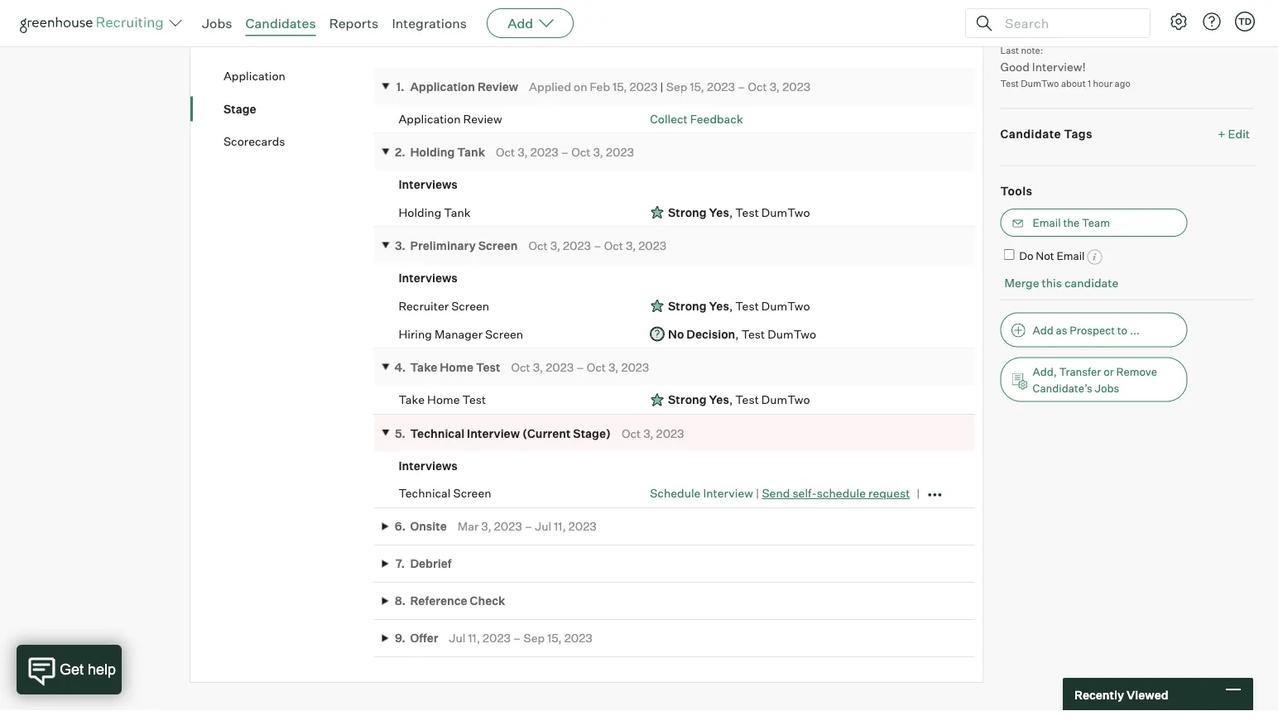 Task type: vqa. For each thing, say whether or not it's contained in the screenshot.


Task type: describe. For each thing, give the bounding box(es) containing it.
add as prospect to ... button
[[1001, 313, 1188, 348]]

, for take home test
[[730, 393, 733, 407]]

1 vertical spatial home
[[427, 393, 460, 407]]

collect feedback
[[650, 112, 744, 126]]

0 horizontal spatial 15,
[[548, 631, 562, 646]]

7. debrief
[[396, 557, 452, 571]]

candidate
[[1001, 126, 1062, 141]]

td button
[[1236, 12, 1256, 31]]

reports
[[329, 15, 379, 31]]

schedule
[[817, 486, 866, 501]]

ago
[[1115, 78, 1131, 89]]

applied
[[529, 79, 571, 94]]

last note: good interview! test dumtwo               about 1 hour               ago
[[1001, 45, 1131, 89]]

add button
[[487, 8, 574, 38]]

offer
[[410, 631, 439, 646]]

merge this candidate
[[1005, 275, 1119, 290]]

+ for + edit
[[1219, 126, 1226, 141]]

hiring manager screen
[[399, 327, 524, 341]]

dumtwo for hiring manager screen
[[768, 327, 817, 341]]

recruiter
[[399, 299, 449, 313]]

application link
[[224, 68, 374, 84]]

schedule interview | send self-schedule request
[[650, 486, 910, 501]]

debrief
[[410, 557, 452, 571]]

+ add as prospect to ...
[[342, 14, 459, 27]]

1.
[[396, 79, 405, 94]]

0 horizontal spatial as
[[375, 14, 386, 27]]

unreject button
[[224, 6, 318, 34]]

email the team button
[[1001, 209, 1188, 237]]

1 vertical spatial holding
[[399, 205, 442, 220]]

4. take home test oct 3, 2023 – oct 3, 2023
[[395, 360, 650, 375]]

0 horizontal spatial interview
[[467, 426, 520, 440]]

dumtwo inside last note: good interview! test dumtwo               about 1 hour               ago
[[1021, 78, 1060, 89]]

unreject
[[258, 14, 301, 27]]

manager
[[435, 327, 483, 341]]

add for add
[[508, 15, 534, 31]]

6.
[[395, 519, 406, 534]]

0 vertical spatial |
[[661, 79, 664, 94]]

scorecards link
[[224, 133, 374, 149]]

0 vertical spatial technical
[[410, 426, 465, 440]]

, for hiring manager screen
[[736, 327, 739, 341]]

9.
[[395, 631, 406, 646]]

hiring
[[399, 327, 432, 341]]

interview!
[[1033, 59, 1086, 74]]

send self-schedule request link
[[762, 486, 910, 501]]

6. onsite mar 3, 2023 – jul 11, 2023
[[395, 519, 597, 534]]

3. preliminary screen oct 3, 2023 – oct 3, 2023
[[395, 238, 667, 253]]

screen right preliminary
[[478, 238, 518, 253]]

remove
[[1117, 365, 1158, 378]]

dumtwo for holding tank
[[762, 205, 811, 220]]

good
[[1001, 59, 1030, 74]]

decision
[[687, 327, 736, 341]]

add for add as prospect to ...
[[1033, 323, 1054, 337]]

jobs inside the add, transfer or remove candidate's jobs
[[1095, 381, 1120, 395]]

collect
[[650, 112, 688, 126]]

(current
[[523, 426, 571, 440]]

strong yes , test dumtwo for recruiter screen
[[668, 299, 811, 313]]

schedule
[[650, 486, 701, 501]]

0 horizontal spatial jul
[[449, 631, 466, 646]]

recently viewed
[[1075, 688, 1169, 702]]

0 vertical spatial take
[[410, 360, 438, 375]]

on
[[574, 79, 588, 94]]

0 vertical spatial 11,
[[554, 519, 566, 534]]

2 interviews from the top
[[399, 271, 458, 285]]

screen up 'mar' at the bottom left of the page
[[453, 486, 492, 501]]

the
[[1064, 216, 1080, 229]]

candidate tags
[[1001, 126, 1093, 141]]

candidates
[[246, 15, 316, 31]]

strong yes image for take home test
[[650, 392, 665, 408]]

dumtwo for recruiter screen
[[762, 299, 811, 313]]

about
[[1062, 78, 1086, 89]]

team
[[1082, 216, 1111, 229]]

candidate's
[[1033, 381, 1093, 395]]

strong yes image for holding tank
[[650, 204, 665, 221]]

strong yes , test dumtwo for take home test
[[668, 393, 811, 407]]

jobs link
[[202, 15, 232, 31]]

1 vertical spatial email
[[1057, 249, 1085, 262]]

mar
[[458, 519, 479, 534]]

strong for recruiter screen
[[668, 299, 707, 313]]

preliminary
[[410, 238, 476, 253]]

1 horizontal spatial jul
[[535, 519, 552, 534]]

collect feedback link
[[650, 112, 744, 126]]

1 vertical spatial interview
[[704, 486, 754, 501]]

reference
[[410, 594, 468, 608]]

2 horizontal spatial 15,
[[690, 79, 705, 94]]

strong yes , test dumtwo for holding tank
[[668, 205, 811, 220]]

or
[[1104, 365, 1115, 378]]

5. technical interview (current stage)
[[395, 426, 611, 440]]

add,
[[1033, 365, 1057, 378]]

... inside add as prospect to ... button
[[1131, 323, 1140, 337]]

td
[[1239, 16, 1252, 27]]

note:
[[1022, 45, 1044, 56]]

application for application
[[224, 69, 286, 83]]

edit
[[1229, 126, 1251, 141]]

screen up 4. take home test oct 3, 2023 – oct 3, 2023
[[485, 327, 524, 341]]

strong for take home test
[[668, 393, 707, 407]]

1 vertical spatial take
[[399, 393, 425, 407]]

0 vertical spatial home
[[440, 360, 474, 375]]

viewed
[[1127, 688, 1169, 702]]

reports link
[[329, 15, 379, 31]]

5.
[[395, 426, 406, 440]]

1 horizontal spatial |
[[756, 486, 760, 501]]

hour
[[1094, 78, 1113, 89]]

2.
[[395, 145, 406, 159]]

, for holding tank
[[730, 205, 733, 220]]

+ edit link
[[1214, 122, 1255, 145]]

schedule interview link
[[650, 486, 754, 501]]

1 vertical spatial sep
[[524, 631, 545, 646]]

yes for holding tank
[[709, 205, 730, 220]]

do
[[1020, 249, 1034, 262]]

yes for recruiter screen
[[709, 299, 730, 313]]

3 interviews from the top
[[399, 458, 458, 473]]

add as prospect to ...
[[1033, 323, 1140, 337]]



Task type: locate. For each thing, give the bounding box(es) containing it.
as up add,
[[1056, 323, 1068, 337]]

, for recruiter screen
[[730, 299, 733, 313]]

yes
[[709, 205, 730, 220], [709, 299, 730, 313], [709, 393, 730, 407]]

|
[[661, 79, 664, 94], [756, 486, 760, 501]]

2. holding tank oct 3, 2023 – oct 3, 2023
[[395, 145, 634, 159]]

2023
[[630, 79, 658, 94], [707, 79, 735, 94], [783, 79, 811, 94], [531, 145, 559, 159], [606, 145, 634, 159], [563, 238, 591, 253], [639, 238, 667, 253], [546, 360, 574, 375], [621, 360, 650, 375], [656, 426, 685, 440], [494, 519, 522, 534], [569, 519, 597, 534], [483, 631, 511, 646], [565, 631, 593, 646]]

prospect up transfer
[[1070, 323, 1116, 337]]

0 vertical spatial review
[[478, 79, 519, 94]]

check
[[470, 594, 506, 608]]

1 horizontal spatial sep
[[667, 79, 688, 94]]

0 horizontal spatial 11,
[[468, 631, 480, 646]]

jobs left unreject
[[202, 15, 232, 31]]

oct 3, 2023
[[622, 426, 685, 440]]

None text field
[[1001, 0, 1255, 35]]

0 horizontal spatial jobs
[[202, 15, 232, 31]]

prospect right 'reports' link
[[388, 14, 434, 27]]

1 vertical spatial |
[[756, 486, 760, 501]]

9. offer jul 11, 2023 – sep 15, 2023
[[395, 631, 593, 646]]

1 yes from the top
[[709, 205, 730, 220]]

Do Not Email checkbox
[[1004, 249, 1015, 260]]

review
[[478, 79, 519, 94], [463, 112, 502, 126]]

oct
[[748, 79, 768, 94], [496, 145, 515, 159], [572, 145, 591, 159], [529, 238, 548, 253], [604, 238, 624, 253], [511, 360, 531, 375], [587, 360, 606, 375], [622, 426, 641, 440]]

3 strong from the top
[[668, 393, 707, 407]]

add inside add popup button
[[508, 15, 534, 31]]

| up collect
[[661, 79, 664, 94]]

application review
[[399, 112, 502, 126]]

candidate
[[1065, 275, 1119, 290]]

3 strong yes image from the top
[[650, 392, 665, 408]]

1 horizontal spatial +
[[1219, 126, 1226, 141]]

0 horizontal spatial to
[[436, 14, 446, 27]]

take home test
[[399, 393, 486, 407]]

1 vertical spatial strong
[[668, 299, 707, 313]]

as
[[375, 14, 386, 27], [1056, 323, 1068, 337]]

1 horizontal spatial prospect
[[1070, 323, 1116, 337]]

+ for + add as prospect to ...
[[342, 14, 349, 27]]

+ edit
[[1219, 126, 1251, 141]]

1 vertical spatial ...
[[1131, 323, 1140, 337]]

1 horizontal spatial ...
[[1131, 323, 1140, 337]]

1 vertical spatial technical
[[399, 486, 451, 501]]

1 vertical spatial strong yes , test dumtwo
[[668, 299, 811, 313]]

review up 2. holding tank oct 3, 2023 – oct 3, 2023
[[463, 112, 502, 126]]

candidates link
[[246, 15, 316, 31]]

holding right 2.
[[410, 145, 455, 159]]

technical down the take home test
[[410, 426, 465, 440]]

1 vertical spatial prospect
[[1070, 323, 1116, 337]]

1
[[1088, 78, 1092, 89]]

add up add,
[[1033, 323, 1054, 337]]

0 vertical spatial yes
[[709, 205, 730, 220]]

... up remove
[[1131, 323, 1140, 337]]

0 vertical spatial holding
[[410, 145, 455, 159]]

merge this candidate link
[[1005, 275, 1119, 290]]

tank down the application review
[[457, 145, 485, 159]]

2 horizontal spatial add
[[1033, 323, 1054, 337]]

1 vertical spatial 11,
[[468, 631, 480, 646]]

1 horizontal spatial to
[[1118, 323, 1128, 337]]

holding
[[410, 145, 455, 159], [399, 205, 442, 220]]

application for application review
[[399, 112, 461, 126]]

strong yes image for recruiter screen
[[650, 298, 665, 314]]

interview left (current
[[467, 426, 520, 440]]

add, transfer or remove candidate's jobs button
[[1001, 357, 1188, 402]]

recently
[[1075, 688, 1125, 702]]

prospect
[[388, 14, 434, 27], [1070, 323, 1116, 337]]

test
[[1001, 78, 1019, 89], [736, 205, 759, 220], [736, 299, 759, 313], [742, 327, 765, 341], [476, 360, 501, 375], [463, 393, 486, 407], [736, 393, 759, 407]]

technical up onsite
[[399, 486, 451, 501]]

stage)
[[573, 426, 611, 440]]

tags
[[1065, 126, 1093, 141]]

application up the application review
[[410, 79, 475, 94]]

td button
[[1232, 8, 1259, 35]]

home
[[440, 360, 474, 375], [427, 393, 460, 407]]

interview left send
[[704, 486, 754, 501]]

0 vertical spatial prospect
[[388, 14, 434, 27]]

interviews up the technical screen
[[399, 458, 458, 473]]

0 vertical spatial to
[[436, 14, 446, 27]]

2 vertical spatial strong yes , test dumtwo
[[668, 393, 811, 407]]

3 yes from the top
[[709, 393, 730, 407]]

1 vertical spatial strong yes image
[[650, 298, 665, 314]]

0 vertical spatial strong
[[668, 205, 707, 220]]

strong yes image
[[650, 204, 665, 221], [650, 298, 665, 314], [650, 392, 665, 408]]

screen up hiring manager screen
[[452, 299, 490, 313]]

send
[[762, 486, 790, 501]]

technical
[[410, 426, 465, 440], [399, 486, 451, 501]]

1 vertical spatial interviews
[[399, 271, 458, 285]]

test inside last note: good interview! test dumtwo               about 1 hour               ago
[[1001, 78, 1019, 89]]

email right not
[[1057, 249, 1085, 262]]

+
[[342, 14, 349, 27], [1219, 126, 1226, 141]]

stage
[[224, 101, 256, 116]]

add inside add as prospect to ... button
[[1033, 323, 1054, 337]]

–
[[738, 79, 746, 94], [561, 145, 569, 159], [594, 238, 602, 253], [577, 360, 584, 375], [525, 519, 533, 534], [514, 631, 521, 646]]

email the team
[[1033, 216, 1111, 229]]

add left integrations
[[351, 14, 372, 27]]

11,
[[554, 519, 566, 534], [468, 631, 480, 646]]

2 vertical spatial interviews
[[399, 458, 458, 473]]

1 strong yes , test dumtwo from the top
[[668, 205, 811, 220]]

1 vertical spatial jobs
[[1095, 381, 1120, 395]]

0 vertical spatial jobs
[[202, 15, 232, 31]]

application
[[224, 69, 286, 83], [410, 79, 475, 94], [399, 112, 461, 126]]

1 horizontal spatial add
[[508, 15, 534, 31]]

recruiter screen
[[399, 299, 490, 313]]

+ inside button
[[342, 14, 349, 27]]

0 horizontal spatial ...
[[449, 14, 459, 27]]

7.
[[396, 557, 405, 571]]

1 horizontal spatial 15,
[[613, 79, 627, 94]]

0 vertical spatial strong yes image
[[650, 204, 665, 221]]

0 horizontal spatial |
[[661, 79, 664, 94]]

2 vertical spatial yes
[[709, 393, 730, 407]]

0 vertical spatial sep
[[667, 79, 688, 94]]

1 vertical spatial review
[[463, 112, 502, 126]]

do not email
[[1020, 249, 1085, 262]]

1 horizontal spatial interview
[[704, 486, 754, 501]]

no decision image
[[650, 326, 665, 342]]

jul
[[535, 519, 552, 534], [449, 631, 466, 646]]

take right 4.
[[410, 360, 438, 375]]

self-
[[793, 486, 817, 501]]

0 vertical spatial strong yes , test dumtwo
[[668, 205, 811, 220]]

tank up preliminary
[[444, 205, 471, 220]]

holding up '3.'
[[399, 205, 442, 220]]

15,
[[613, 79, 627, 94], [690, 79, 705, 94], [548, 631, 562, 646]]

1 vertical spatial as
[[1056, 323, 1068, 337]]

0 vertical spatial interview
[[467, 426, 520, 440]]

email inside 'email the team' button
[[1033, 216, 1061, 229]]

jobs down or
[[1095, 381, 1120, 395]]

8. reference check
[[395, 594, 506, 608]]

0 horizontal spatial add
[[351, 14, 372, 27]]

interviews up the recruiter
[[399, 271, 458, 285]]

2 yes from the top
[[709, 299, 730, 313]]

last
[[1001, 45, 1020, 56]]

email left the
[[1033, 216, 1061, 229]]

1 horizontal spatial 11,
[[554, 519, 566, 534]]

+ left edit
[[1219, 126, 1226, 141]]

scorecards
[[224, 134, 285, 149]]

0 vertical spatial +
[[342, 14, 349, 27]]

yes for take home test
[[709, 393, 730, 407]]

onsite
[[410, 519, 447, 534]]

1 vertical spatial tank
[[444, 205, 471, 220]]

Search text field
[[1001, 11, 1136, 35]]

dumtwo for take home test
[[762, 393, 811, 407]]

0 vertical spatial interviews
[[399, 177, 458, 192]]

4.
[[395, 360, 406, 375]]

merge
[[1005, 275, 1040, 290]]

... left add popup button
[[449, 14, 459, 27]]

0 vertical spatial tank
[[457, 145, 485, 159]]

0 vertical spatial ...
[[449, 14, 459, 27]]

feb
[[590, 79, 610, 94]]

1 strong yes image from the top
[[650, 204, 665, 221]]

add inside the + add as prospect to ... button
[[351, 14, 372, 27]]

add up the applied
[[508, 15, 534, 31]]

integrations link
[[392, 15, 467, 31]]

tools
[[1001, 183, 1033, 198]]

add, transfer or remove candidate's jobs
[[1033, 365, 1158, 395]]

greenhouse recruiting image
[[20, 13, 169, 33]]

1 vertical spatial yes
[[709, 299, 730, 313]]

2 strong yes image from the top
[[650, 298, 665, 314]]

1 interviews from the top
[[399, 177, 458, 192]]

transfer
[[1060, 365, 1102, 378]]

1 vertical spatial to
[[1118, 323, 1128, 337]]

review left the applied
[[478, 79, 519, 94]]

no
[[668, 327, 684, 341]]

take
[[410, 360, 438, 375], [399, 393, 425, 407]]

2 vertical spatial strong yes image
[[650, 392, 665, 408]]

interviews up holding tank at the left top of page
[[399, 177, 458, 192]]

2 strong yes , test dumtwo from the top
[[668, 299, 811, 313]]

1 vertical spatial +
[[1219, 126, 1226, 141]]

application up stage on the left
[[224, 69, 286, 83]]

+ right candidates link
[[342, 14, 349, 27]]

0 vertical spatial as
[[375, 14, 386, 27]]

... inside the + add as prospect to ... button
[[449, 14, 459, 27]]

request
[[869, 486, 910, 501]]

0 horizontal spatial sep
[[524, 631, 545, 646]]

as left integrations
[[375, 14, 386, 27]]

integrations
[[392, 15, 467, 31]]

to
[[436, 14, 446, 27], [1118, 323, 1128, 337]]

feedback
[[691, 112, 744, 126]]

0 horizontal spatial prospect
[[388, 14, 434, 27]]

jul right 'mar' at the bottom left of the page
[[535, 519, 552, 534]]

1 horizontal spatial jobs
[[1095, 381, 1120, 395]]

configure image
[[1169, 12, 1189, 31]]

1 vertical spatial jul
[[449, 631, 466, 646]]

this
[[1042, 275, 1063, 290]]

2 strong from the top
[[668, 299, 707, 313]]

3 strong yes , test dumtwo from the top
[[668, 393, 811, 407]]

1 horizontal spatial as
[[1056, 323, 1068, 337]]

jul right offer
[[449, 631, 466, 646]]

take down 4.
[[399, 393, 425, 407]]

sep
[[667, 79, 688, 94], [524, 631, 545, 646]]

| left send
[[756, 486, 760, 501]]

0 vertical spatial email
[[1033, 216, 1061, 229]]

stage link
[[224, 100, 374, 117]]

2 vertical spatial strong
[[668, 393, 707, 407]]

1. application review applied on  feb 15, 2023 | sep 15, 2023 – oct 3, 2023
[[396, 79, 811, 94]]

holding tank
[[399, 205, 471, 220]]

not
[[1036, 249, 1055, 262]]

1 strong from the top
[[668, 205, 707, 220]]

application down the 1.
[[399, 112, 461, 126]]

strong for holding tank
[[668, 205, 707, 220]]

0 vertical spatial jul
[[535, 519, 552, 534]]

0 horizontal spatial +
[[342, 14, 349, 27]]



